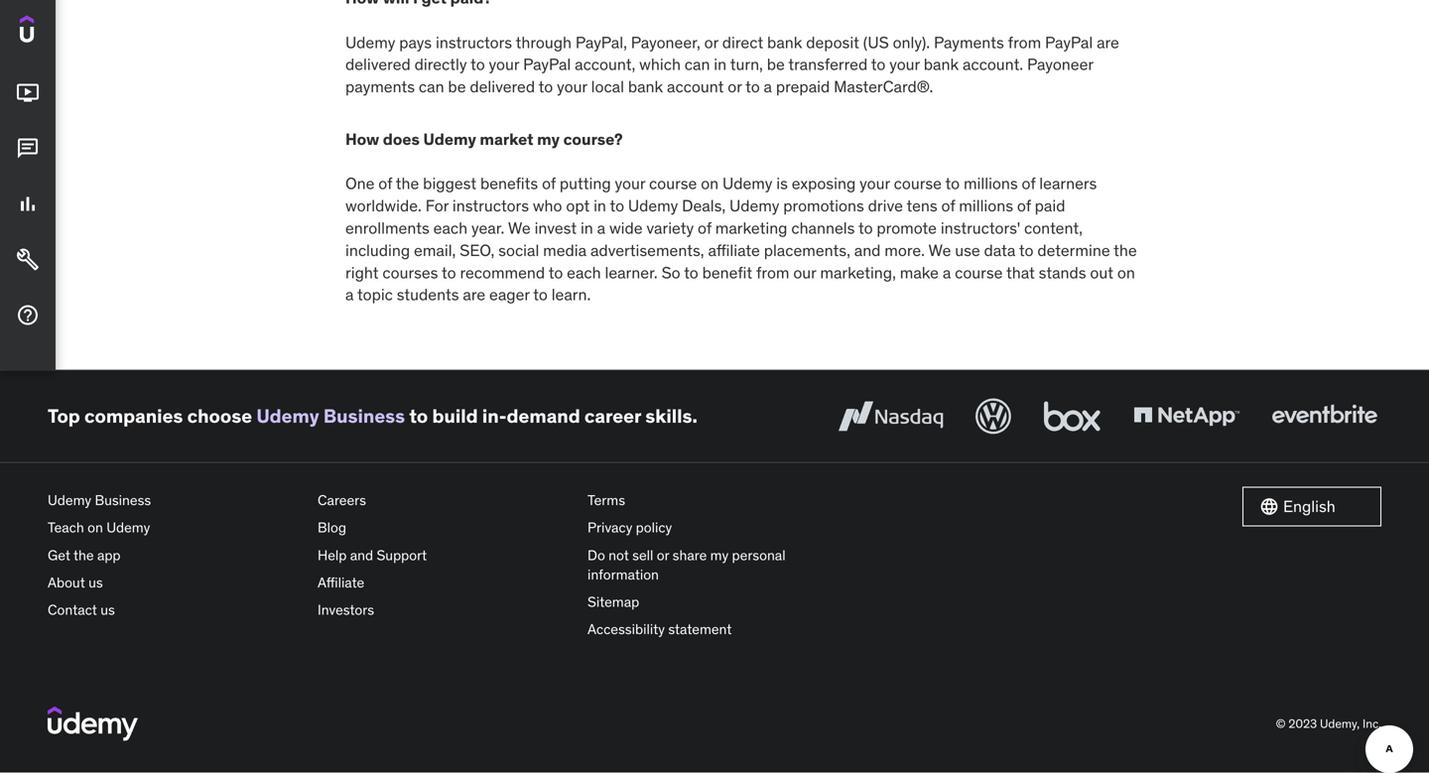 Task type: vqa. For each thing, say whether or not it's contained in the screenshot.
coming
no



Task type: describe. For each thing, give the bounding box(es) containing it.
business inside udemy business teach on udemy get the app about us contact us
[[95, 492, 151, 510]]

pays
[[399, 33, 432, 53]]

1 horizontal spatial course
[[894, 174, 942, 194]]

english button
[[1243, 488, 1382, 527]]

netapp image
[[1130, 395, 1244, 439]]

careers blog help and support affiliate investors
[[318, 492, 427, 620]]

only).
[[893, 33, 931, 53]]

contact
[[48, 602, 97, 620]]

2 horizontal spatial bank
[[924, 55, 959, 75]]

accessibility statement link
[[588, 617, 842, 644]]

eventbrite image
[[1268, 395, 1382, 439]]

1 vertical spatial on
[[1118, 263, 1136, 283]]

benefit
[[703, 263, 753, 283]]

help
[[318, 547, 347, 565]]

a inside udemy pays instructors through paypal, payoneer, or direct bank deposit (us only). payments from paypal are delivered directly to your paypal account, which can in turn, be transferred to your bank account. payoneer payments can be delivered to your local bank account or to a prepaid mastercard®.
[[764, 77, 773, 97]]

students
[[397, 285, 459, 306]]

accessibility
[[588, 621, 665, 639]]

do not sell or share my personal information button
[[588, 542, 842, 589]]

payoneer
[[1028, 55, 1094, 75]]

share
[[673, 547, 707, 565]]

our
[[794, 263, 817, 283]]

out
[[1091, 263, 1114, 283]]

© 2023 udemy, inc.
[[1277, 717, 1382, 732]]

information
[[588, 566, 659, 584]]

deals,
[[682, 196, 726, 217]]

biggest
[[423, 174, 477, 194]]

invest
[[535, 218, 577, 239]]

to down drive
[[859, 218, 873, 239]]

1 horizontal spatial delivered
[[470, 77, 535, 97]]

drive
[[868, 196, 904, 217]]

stands
[[1039, 263, 1087, 283]]

to up that at top
[[1020, 241, 1034, 261]]

in-
[[482, 405, 507, 429]]

of up "paid"
[[1022, 174, 1036, 194]]

are inside one of the biggest benefits of putting your course on udemy is exposing your course to millions of learners worldwide. for instructors who opt in to udemy deals, udemy promotions drive tens of millions of paid enrollments each year. we invest in a wide variety of marketing channels to promote instructors' content, including email, seo, social media advertisements, affiliate placements, and more. we use data to determine the right courses to recommend to each learner. so to benefit from our marketing, make a course that stands out on a topic students are eager to learn.
[[463, 285, 486, 306]]

account.
[[963, 55, 1024, 75]]

statement
[[669, 621, 732, 639]]

1 vertical spatial millions
[[960, 196, 1014, 217]]

top
[[48, 405, 80, 429]]

inc.
[[1363, 717, 1382, 732]]

data
[[985, 241, 1016, 261]]

putting
[[560, 174, 611, 194]]

build
[[432, 405, 478, 429]]

0 vertical spatial bank
[[768, 33, 803, 53]]

payments
[[346, 77, 415, 97]]

companies
[[84, 405, 183, 429]]

udemy pays instructors through paypal, payoneer, or direct bank deposit (us only). payments from paypal are delivered directly to your paypal account, which can in turn, be transferred to your bank account. payoneer payments can be delivered to your local bank account or to a prepaid mastercard®.
[[346, 33, 1120, 97]]

to left the learn.
[[533, 285, 548, 306]]

careers link
[[318, 488, 572, 515]]

which
[[640, 55, 681, 75]]

from inside udemy pays instructors through paypal, payoneer, or direct bank deposit (us only). payments from paypal are delivered directly to your paypal account, which can in turn, be transferred to your bank account. payoneer payments can be delivered to your local bank account or to a prepaid mastercard®.
[[1008, 33, 1042, 53]]

paypal,
[[576, 33, 627, 53]]

worldwide.
[[346, 196, 422, 217]]

2023
[[1289, 717, 1318, 732]]

udemy up app
[[106, 520, 150, 537]]

account
[[667, 77, 724, 97]]

a right make
[[943, 263, 952, 283]]

courses
[[383, 263, 438, 283]]

medium image
[[16, 137, 40, 161]]

personal
[[732, 547, 786, 565]]

to down email, at the left top of page
[[442, 263, 456, 283]]

affiliate
[[708, 241, 760, 261]]

placements,
[[764, 241, 851, 261]]

small image
[[1260, 498, 1280, 517]]

1 vertical spatial the
[[1114, 241, 1138, 261]]

course?
[[564, 130, 623, 150]]

how
[[346, 130, 379, 150]]

to up instructors'
[[946, 174, 960, 194]]

promotions
[[784, 196, 865, 217]]

choose
[[187, 405, 252, 429]]

©
[[1277, 717, 1286, 732]]

udemy up variety
[[628, 196, 678, 217]]

blog
[[318, 520, 347, 537]]

1 horizontal spatial on
[[701, 174, 719, 194]]

affiliate
[[318, 574, 365, 592]]

tens
[[907, 196, 938, 217]]

instructors inside one of the biggest benefits of putting your course on udemy is exposing your course to millions of learners worldwide. for instructors who opt in to udemy deals, udemy promotions drive tens of millions of paid enrollments each year. we invest in a wide variety of marketing channels to promote instructors' content, including email, seo, social media advertisements, affiliate placements, and more. we use data to determine the right courses to recommend to each learner. so to benefit from our marketing, make a course that stands out on a topic students are eager to learn.
[[453, 196, 529, 217]]

email,
[[414, 241, 456, 261]]

turn,
[[731, 55, 763, 75]]

opt
[[566, 196, 590, 217]]

variety
[[647, 218, 694, 239]]

udemy up marketing
[[730, 196, 780, 217]]

terms link
[[588, 488, 842, 515]]

1 vertical spatial each
[[567, 263, 601, 283]]

careers
[[318, 492, 366, 510]]

to down turn,
[[746, 77, 760, 97]]

eager
[[490, 285, 530, 306]]

make
[[900, 263, 939, 283]]

udemy business teach on udemy get the app about us contact us
[[48, 492, 151, 620]]

2 horizontal spatial course
[[955, 263, 1003, 283]]

more.
[[885, 241, 925, 261]]

seo,
[[460, 241, 495, 261]]

right
[[346, 263, 379, 283]]

udemy left the is
[[723, 174, 773, 194]]

to down media
[[549, 263, 563, 283]]

on inside udemy business teach on udemy get the app about us contact us
[[87, 520, 103, 537]]

0 vertical spatial udemy image
[[20, 16, 110, 50]]

to up wide
[[610, 196, 625, 217]]

4 medium image from the top
[[16, 304, 40, 328]]

0 horizontal spatial delivered
[[346, 55, 411, 75]]

2 medium image from the top
[[16, 193, 40, 217]]

teach on udemy link
[[48, 515, 302, 542]]

0 horizontal spatial in
[[581, 218, 594, 239]]

terms
[[588, 492, 626, 510]]

is
[[777, 174, 788, 194]]

to right the so
[[684, 263, 699, 283]]

privacy
[[588, 520, 633, 537]]



Task type: locate. For each thing, give the bounding box(es) containing it.
each down for
[[434, 218, 468, 239]]

from inside one of the biggest benefits of putting your course on udemy is exposing your course to millions of learners worldwide. for instructors who opt in to udemy deals, udemy promotions drive tens of millions of paid enrollments each year. we invest in a wide variety of marketing channels to promote instructors' content, including email, seo, social media advertisements, affiliate placements, and more. we use data to determine the right courses to recommend to each learner. so to benefit from our marketing, make a course that stands out on a topic students are eager to learn.
[[757, 263, 790, 283]]

deposit
[[807, 33, 860, 53]]

my inside terms privacy policy do not sell or share my personal information sitemap accessibility statement
[[711, 547, 729, 565]]

payments
[[934, 33, 1005, 53]]

and
[[855, 241, 881, 261], [350, 547, 373, 565]]

get the app link
[[48, 542, 302, 570]]

course up tens at the right
[[894, 174, 942, 194]]

1 vertical spatial can
[[419, 77, 444, 97]]

0 vertical spatial or
[[705, 33, 719, 53]]

your down only).
[[890, 55, 920, 75]]

use
[[955, 241, 981, 261]]

udemy,
[[1321, 717, 1361, 732]]

1 vertical spatial delivered
[[470, 77, 535, 97]]

1 vertical spatial be
[[448, 77, 466, 97]]

2 horizontal spatial or
[[728, 77, 742, 97]]

udemy image
[[20, 16, 110, 50], [48, 708, 138, 742]]

0 vertical spatial and
[[855, 241, 881, 261]]

0 horizontal spatial course
[[649, 174, 697, 194]]

instructors inside udemy pays instructors through paypal, payoneer, or direct bank deposit (us only). payments from paypal are delivered directly to your paypal account, which can in turn, be transferred to your bank account. payoneer payments can be delivered to your local bank account or to a prepaid mastercard®.
[[436, 33, 512, 53]]

1 horizontal spatial be
[[767, 55, 785, 75]]

business up app
[[95, 492, 151, 510]]

a left wide
[[597, 218, 606, 239]]

can down the directly
[[419, 77, 444, 97]]

to down through
[[539, 77, 553, 97]]

0 horizontal spatial we
[[508, 218, 531, 239]]

prepaid
[[776, 77, 830, 97]]

and right help
[[350, 547, 373, 565]]

1 horizontal spatial each
[[567, 263, 601, 283]]

on up deals,
[[701, 174, 719, 194]]

so
[[662, 263, 681, 283]]

instructors'
[[941, 218, 1021, 239]]

1 vertical spatial instructors
[[453, 196, 529, 217]]

social
[[499, 241, 539, 261]]

business
[[324, 405, 405, 429], [95, 492, 151, 510]]

2 horizontal spatial on
[[1118, 263, 1136, 283]]

learners
[[1040, 174, 1098, 194]]

1 horizontal spatial the
[[396, 174, 419, 194]]

contact us link
[[48, 597, 302, 625]]

0 vertical spatial paypal
[[1046, 33, 1093, 53]]

on right teach
[[87, 520, 103, 537]]

in right opt
[[594, 196, 607, 217]]

or inside terms privacy policy do not sell or share my personal information sitemap accessibility statement
[[657, 547, 670, 565]]

bank down payments
[[924, 55, 959, 75]]

skills.
[[646, 405, 698, 429]]

of down deals,
[[698, 218, 712, 239]]

or
[[705, 33, 719, 53], [728, 77, 742, 97], [657, 547, 670, 565]]

nasdaq image
[[834, 395, 948, 439]]

my down privacy policy link
[[711, 547, 729, 565]]

0 horizontal spatial and
[[350, 547, 373, 565]]

from up 'account.'
[[1008, 33, 1042, 53]]

1 horizontal spatial business
[[324, 405, 405, 429]]

how does udemy market my course?
[[346, 130, 623, 150]]

1 horizontal spatial bank
[[768, 33, 803, 53]]

top companies choose udemy business to build in-demand career skills.
[[48, 405, 698, 429]]

direct
[[723, 33, 764, 53]]

0 vertical spatial my
[[537, 130, 560, 150]]

policy
[[636, 520, 672, 537]]

promote
[[877, 218, 937, 239]]

bank right direct
[[768, 33, 803, 53]]

marketing
[[716, 218, 788, 239]]

0 horizontal spatial are
[[463, 285, 486, 306]]

mastercard®.
[[834, 77, 934, 97]]

2 vertical spatial bank
[[628, 77, 663, 97]]

affiliate link
[[318, 570, 572, 597]]

support
[[377, 547, 427, 565]]

instructors up year. at left top
[[453, 196, 529, 217]]

0 horizontal spatial be
[[448, 77, 466, 97]]

to down (us
[[872, 55, 886, 75]]

media
[[543, 241, 587, 261]]

1 vertical spatial from
[[757, 263, 790, 283]]

the right determine
[[1114, 241, 1138, 261]]

from left our
[[757, 263, 790, 283]]

not
[[609, 547, 629, 565]]

udemy left "pays"
[[346, 33, 396, 53]]

0 horizontal spatial or
[[657, 547, 670, 565]]

and inside one of the biggest benefits of putting your course on udemy is exposing your course to millions of learners worldwide. for instructors who opt in to udemy deals, udemy promotions drive tens of millions of paid enrollments each year. we invest in a wide variety of marketing channels to promote instructors' content, including email, seo, social media advertisements, affiliate placements, and more. we use data to determine the right courses to recommend to each learner. so to benefit from our marketing, make a course that stands out on a topic students are eager to learn.
[[855, 241, 881, 261]]

for
[[426, 196, 449, 217]]

be down the directly
[[448, 77, 466, 97]]

or down turn,
[[728, 77, 742, 97]]

your up drive
[[860, 174, 891, 194]]

udemy business link up get the app link
[[48, 488, 302, 515]]

and up marketing, on the right top of page
[[855, 241, 881, 261]]

0 vertical spatial us
[[88, 574, 103, 592]]

does
[[383, 130, 420, 150]]

0 horizontal spatial can
[[419, 77, 444, 97]]

of up who
[[542, 174, 556, 194]]

in left turn,
[[714, 55, 727, 75]]

exposing
[[792, 174, 856, 194]]

the inside udemy business teach on udemy get the app about us contact us
[[73, 547, 94, 565]]

business up the careers at bottom left
[[324, 405, 405, 429]]

to right the directly
[[471, 55, 485, 75]]

help and support link
[[318, 542, 572, 570]]

blog link
[[318, 515, 572, 542]]

udemy right choose
[[257, 405, 319, 429]]

a
[[764, 77, 773, 97], [597, 218, 606, 239], [943, 263, 952, 283], [346, 285, 354, 306]]

privacy policy link
[[588, 515, 842, 542]]

or left direct
[[705, 33, 719, 53]]

2 horizontal spatial the
[[1114, 241, 1138, 261]]

to left build
[[409, 405, 428, 429]]

my right market
[[537, 130, 560, 150]]

0 horizontal spatial from
[[757, 263, 790, 283]]

year.
[[472, 218, 505, 239]]

2 vertical spatial the
[[73, 547, 94, 565]]

your
[[489, 55, 520, 75], [890, 55, 920, 75], [557, 77, 588, 97], [615, 174, 646, 194], [860, 174, 891, 194]]

volkswagen image
[[972, 395, 1016, 439]]

0 vertical spatial business
[[324, 405, 405, 429]]

udemy business link
[[257, 405, 405, 429], [48, 488, 302, 515]]

to
[[471, 55, 485, 75], [872, 55, 886, 75], [539, 77, 553, 97], [746, 77, 760, 97], [946, 174, 960, 194], [610, 196, 625, 217], [859, 218, 873, 239], [1020, 241, 1034, 261], [442, 263, 456, 283], [549, 263, 563, 283], [684, 263, 699, 283], [533, 285, 548, 306], [409, 405, 428, 429]]

topic
[[357, 285, 393, 306]]

0 horizontal spatial paypal
[[523, 55, 571, 75]]

0 vertical spatial millions
[[964, 174, 1018, 194]]

of left "paid"
[[1018, 196, 1032, 217]]

udemy up 'biggest'
[[423, 130, 476, 150]]

1 horizontal spatial can
[[685, 55, 710, 75]]

the right "get"
[[73, 547, 94, 565]]

1 horizontal spatial and
[[855, 241, 881, 261]]

demand
[[507, 405, 581, 429]]

0 vertical spatial be
[[767, 55, 785, 75]]

0 vertical spatial in
[[714, 55, 727, 75]]

paypal up payoneer
[[1046, 33, 1093, 53]]

sell
[[633, 547, 654, 565]]

learn.
[[552, 285, 591, 306]]

1 horizontal spatial paypal
[[1046, 33, 1093, 53]]

that
[[1007, 263, 1035, 283]]

1 horizontal spatial are
[[1097, 33, 1120, 53]]

enrollments
[[346, 218, 430, 239]]

box image
[[1040, 395, 1106, 439]]

1 horizontal spatial from
[[1008, 33, 1042, 53]]

the up worldwide.
[[396, 174, 419, 194]]

in inside udemy pays instructors through paypal, payoneer, or direct bank deposit (us only). payments from paypal are delivered directly to your paypal account, which can in turn, be transferred to your bank account. payoneer payments can be delivered to your local bank account or to a prepaid mastercard®.
[[714, 55, 727, 75]]

advertisements,
[[591, 241, 705, 261]]

paypal down through
[[523, 55, 571, 75]]

marketing,
[[821, 263, 897, 283]]

each up the learn.
[[567, 263, 601, 283]]

about us link
[[48, 570, 302, 597]]

or for direct
[[705, 33, 719, 53]]

investors link
[[318, 597, 572, 625]]

account,
[[575, 55, 636, 75]]

0 vertical spatial on
[[701, 174, 719, 194]]

or right sell
[[657, 547, 670, 565]]

udemy business link up the careers at bottom left
[[257, 405, 405, 429]]

of right tens at the right
[[942, 196, 956, 217]]

learner.
[[605, 263, 658, 283]]

1 vertical spatial bank
[[924, 55, 959, 75]]

1 horizontal spatial my
[[711, 547, 729, 565]]

including
[[346, 241, 410, 261]]

course down use
[[955, 263, 1003, 283]]

udemy up teach
[[48, 492, 91, 510]]

0 vertical spatial are
[[1097, 33, 1120, 53]]

1 vertical spatial in
[[594, 196, 607, 217]]

wide
[[610, 218, 643, 239]]

be right turn,
[[767, 55, 785, 75]]

in down opt
[[581, 218, 594, 239]]

paid
[[1035, 196, 1066, 217]]

channels
[[792, 218, 855, 239]]

on right out
[[1118, 263, 1136, 283]]

are inside udemy pays instructors through paypal, payoneer, or direct bank deposit (us only). payments from paypal are delivered directly to your paypal account, which can in turn, be transferred to your bank account. payoneer payments can be delivered to your local bank account or to a prepaid mastercard®.
[[1097, 33, 1120, 53]]

can up 'account'
[[685, 55, 710, 75]]

we left use
[[929, 241, 952, 261]]

through
[[516, 33, 572, 53]]

about
[[48, 574, 85, 592]]

1 vertical spatial udemy business link
[[48, 488, 302, 515]]

0 vertical spatial the
[[396, 174, 419, 194]]

us right the about
[[88, 574, 103, 592]]

1 vertical spatial we
[[929, 241, 952, 261]]

0 vertical spatial delivered
[[346, 55, 411, 75]]

course up deals,
[[649, 174, 697, 194]]

of up worldwide.
[[379, 174, 392, 194]]

in for in
[[594, 196, 607, 217]]

recommend
[[460, 263, 545, 283]]

0 vertical spatial we
[[508, 218, 531, 239]]

career
[[585, 405, 641, 429]]

udemy inside udemy pays instructors through paypal, payoneer, or direct bank deposit (us only). payments from paypal are delivered directly to your paypal account, which can in turn, be transferred to your bank account. payoneer payments can be delivered to your local bank account or to a prepaid mastercard®.
[[346, 33, 396, 53]]

0 vertical spatial from
[[1008, 33, 1042, 53]]

0 vertical spatial udemy business link
[[257, 405, 405, 429]]

in for account
[[714, 55, 727, 75]]

directly
[[415, 55, 467, 75]]

1 horizontal spatial we
[[929, 241, 952, 261]]

delivered up market
[[470, 77, 535, 97]]

my
[[537, 130, 560, 150], [711, 547, 729, 565]]

terms privacy policy do not sell or share my personal information sitemap accessibility statement
[[588, 492, 786, 639]]

1 vertical spatial my
[[711, 547, 729, 565]]

1 horizontal spatial or
[[705, 33, 719, 53]]

or for share
[[657, 547, 670, 565]]

and inside careers blog help and support affiliate investors
[[350, 547, 373, 565]]

millions
[[964, 174, 1018, 194], [960, 196, 1014, 217]]

determine
[[1038, 241, 1111, 261]]

1 vertical spatial us
[[100, 602, 115, 620]]

0 vertical spatial instructors
[[436, 33, 512, 53]]

your left local
[[557, 77, 588, 97]]

0 horizontal spatial bank
[[628, 77, 663, 97]]

0 vertical spatial each
[[434, 218, 468, 239]]

a left prepaid
[[764, 77, 773, 97]]

one of the biggest benefits of putting your course on udemy is exposing your course to millions of learners worldwide. for instructors who opt in to udemy deals, udemy promotions drive tens of millions of paid enrollments each year. we invest in a wide variety of marketing channels to promote instructors' content, including email, seo, social media advertisements, affiliate placements, and more. we use data to determine the right courses to recommend to each learner. so to benefit from our marketing, make a course that stands out on a topic students are eager to learn.
[[346, 174, 1138, 306]]

your up wide
[[615, 174, 646, 194]]

delivered up payments at left
[[346, 55, 411, 75]]

bank down which on the top of the page
[[628, 77, 663, 97]]

2 horizontal spatial in
[[714, 55, 727, 75]]

your down through
[[489, 55, 520, 75]]

(us
[[864, 33, 889, 53]]

2 vertical spatial in
[[581, 218, 594, 239]]

medium image
[[16, 82, 40, 105], [16, 193, 40, 217], [16, 248, 40, 272], [16, 304, 40, 328]]

a down right
[[346, 285, 354, 306]]

1 vertical spatial paypal
[[523, 55, 571, 75]]

0 horizontal spatial on
[[87, 520, 103, 537]]

us right contact
[[100, 602, 115, 620]]

1 vertical spatial are
[[463, 285, 486, 306]]

1 vertical spatial or
[[728, 77, 742, 97]]

we up 'social'
[[508, 218, 531, 239]]

english
[[1284, 497, 1336, 517]]

1 vertical spatial and
[[350, 547, 373, 565]]

0 horizontal spatial business
[[95, 492, 151, 510]]

get
[[48, 547, 70, 565]]

payoneer,
[[631, 33, 701, 53]]

1 vertical spatial business
[[95, 492, 151, 510]]

0 horizontal spatial my
[[537, 130, 560, 150]]

2 vertical spatial or
[[657, 547, 670, 565]]

0 horizontal spatial each
[[434, 218, 468, 239]]

2 vertical spatial on
[[87, 520, 103, 537]]

1 medium image from the top
[[16, 82, 40, 105]]

1 horizontal spatial in
[[594, 196, 607, 217]]

1 vertical spatial udemy image
[[48, 708, 138, 742]]

0 horizontal spatial the
[[73, 547, 94, 565]]

teach
[[48, 520, 84, 537]]

0 vertical spatial can
[[685, 55, 710, 75]]

3 medium image from the top
[[16, 248, 40, 272]]

instructors up the directly
[[436, 33, 512, 53]]

investors
[[318, 602, 374, 620]]

be
[[767, 55, 785, 75], [448, 77, 466, 97]]

delivered
[[346, 55, 411, 75], [470, 77, 535, 97]]



